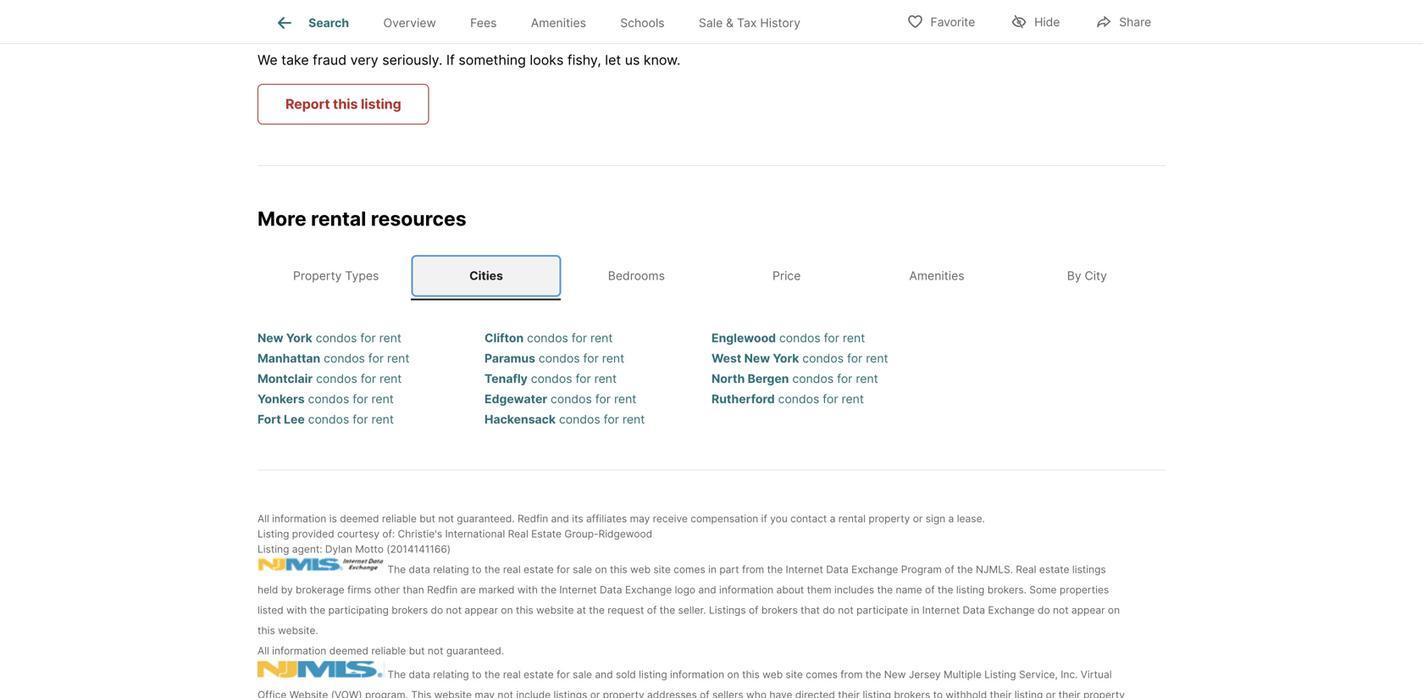 Task type: vqa. For each thing, say whether or not it's contained in the screenshot.


Task type: locate. For each thing, give the bounding box(es) containing it.
listing
[[361, 96, 401, 112], [957, 584, 985, 596], [639, 669, 668, 681], [863, 689, 892, 698], [1015, 689, 1044, 698]]

2 horizontal spatial internet
[[923, 604, 960, 616]]

their right withhold
[[990, 689, 1012, 698]]

listings
[[1073, 563, 1107, 576], [554, 689, 588, 698]]

1 vertical spatial amenities tab
[[862, 255, 1013, 297]]

0 horizontal spatial new
[[258, 331, 284, 345]]

real inside the data relating to the real estate for sale on this web site comes in part from the internet data exchange program of the njmls. real estate listings held by brokerage firms other than redfin are marked with the internet data exchange logo and information about them includes the name of the listing brokers. some properties listed with the participating brokers do not appear on this website at the request of the seller. listings of brokers that do not participate in internet data exchange do not appear on this website. all information deemed reliable but not guaranteed.
[[1016, 563, 1037, 576]]

reliable up 'of:'
[[382, 513, 417, 525]]

west
[[712, 351, 742, 366]]

property left sign
[[869, 513, 911, 525]]

sale & tax history
[[699, 15, 801, 30]]

condos down edgewater condos for rent
[[559, 412, 601, 427]]

listing
[[258, 528, 289, 540], [258, 543, 289, 555], [985, 669, 1017, 681]]

0 vertical spatial exchange
[[852, 563, 899, 576]]

manhattan condos for rent
[[258, 351, 410, 366]]

listing inside the data relating to the real estate for sale on this web site comes in part from the internet data exchange program of the njmls. real estate listings held by brokerage firms other than redfin are marked with the internet data exchange logo and information about them includes the name of the listing brokers. some properties listed with the participating brokers do not appear on this website at the request of the seller. listings of brokers that do not participate in internet data exchange do not appear on this website. all information deemed reliable but not guaranteed.
[[957, 584, 985, 596]]

relating inside the data relating to the real estate for sale on this web site comes in part from the internet data exchange program of the njmls. real estate listings held by brokerage firms other than redfin are marked with the internet data exchange logo and information about them includes the name of the listing brokers. some properties listed with the participating brokers do not appear on this website at the request of the seller. listings of brokers that do not participate in internet data exchange do not appear on this website. all information deemed reliable but not guaranteed.
[[433, 563, 469, 576]]

rent up north bergen condos for rent
[[866, 351, 889, 366]]

1 the from the top
[[388, 563, 406, 576]]

2 the from the top
[[388, 669, 406, 681]]

2 sale from the top
[[573, 669, 592, 681]]

rent up edgewater condos for rent
[[595, 371, 617, 386]]

0 vertical spatial from
[[743, 563, 765, 576]]

redfin inside the data relating to the real estate for sale on this web site comes in part from the internet data exchange program of the njmls. real estate listings held by brokerage firms other than redfin are marked with the internet data exchange logo and information about them includes the name of the listing brokers. some properties listed with the participating brokers do not appear on this website at the request of the seller. listings of brokers that do not participate in internet data exchange do not appear on this website. all information deemed reliable but not guaranteed.
[[427, 584, 458, 596]]

0 vertical spatial something
[[289, 17, 369, 36]]

and for affiliates
[[551, 513, 569, 525]]

if
[[762, 513, 768, 525]]

information
[[272, 513, 327, 525], [720, 584, 774, 596], [272, 645, 327, 657], [670, 669, 725, 681]]

1 horizontal spatial web
[[763, 669, 783, 681]]

deemed up the courtesy
[[340, 513, 379, 525]]

amenities for the topmost amenities tab
[[531, 15, 586, 30]]

1 horizontal spatial exchange
[[852, 563, 899, 576]]

1 real from the top
[[503, 563, 521, 576]]

the up 'program.'
[[388, 669, 406, 681]]

data for other
[[409, 563, 430, 576]]

at
[[577, 604, 586, 616]]

favorite button
[[893, 4, 990, 39]]

1 vertical spatial tab list
[[258, 252, 1166, 300]]

on
[[595, 563, 607, 576], [501, 604, 513, 616], [1109, 604, 1121, 616], [728, 669, 740, 681]]

1 horizontal spatial listings
[[1073, 563, 1107, 576]]

this right report
[[333, 96, 358, 112]]

rent up hackensack condos for rent
[[614, 392, 637, 406]]

1 vertical spatial rental
[[839, 513, 866, 525]]

rent for yonkers condos for rent
[[372, 392, 394, 406]]

0 vertical spatial site
[[654, 563, 671, 576]]

2 all from the top
[[258, 645, 269, 657]]

brokers down jersey
[[895, 689, 931, 698]]

do down (2014141166)
[[431, 604, 443, 616]]

fees
[[471, 15, 497, 30]]

reliable up 'program.'
[[372, 645, 406, 657]]

tab list
[[258, 0, 832, 43], [258, 252, 1166, 300]]

0 vertical spatial the
[[388, 563, 406, 576]]

property down sold
[[603, 689, 645, 698]]

may left the include
[[475, 689, 495, 698]]

listings inside the data relating to the real estate for sale on this web site comes in part from the internet data exchange program of the njmls. real estate listings held by brokerage firms other than redfin are marked with the internet data exchange logo and information about them includes the name of the listing brokers. some properties listed with the participating brokers do not appear on this website at the request of the seller. listings of brokers that do not participate in internet data exchange do not appear on this website. all information deemed reliable but not guaranteed.
[[1073, 563, 1107, 576]]

data for website
[[409, 669, 430, 681]]

from
[[743, 563, 765, 576], [841, 669, 863, 681]]

listing down very
[[361, 96, 401, 112]]

redfin up estate at the bottom left
[[518, 513, 549, 525]]

new up manhattan
[[258, 331, 284, 345]]

report this listing
[[286, 96, 401, 112]]

rent up paramus condos for rent
[[591, 331, 613, 345]]

0 vertical spatial website
[[537, 604, 574, 616]]

1 vertical spatial and
[[699, 584, 717, 596]]

0 horizontal spatial may
[[475, 689, 495, 698]]

1 horizontal spatial in
[[912, 604, 920, 616]]

their right directed
[[838, 689, 860, 698]]

sale left sold
[[573, 669, 592, 681]]

brokers down about
[[762, 604, 798, 616]]

guaranteed. up international
[[457, 513, 515, 525]]

the inside the data relating to the real estate for sale on this web site comes in part from the internet data exchange program of the njmls. real estate listings held by brokerage firms other than redfin are marked with the internet data exchange logo and information about them includes the name of the listing brokers. some properties listed with the participating brokers do not appear on this website at the request of the seller. listings of brokers that do not participate in internet data exchange do not appear on this website. all information deemed reliable but not guaranteed.
[[388, 563, 406, 576]]

internet up at
[[560, 584, 597, 596]]

this inside the data relating to the real estate for sale and sold listing information on this web site comes from the new jersey multiple listing service, inc. virtual office website (vow) program. this website may not include listings or property addresses of sellers who have directed their listing brokers to withhold their listing or their propert
[[743, 669, 760, 681]]

1 vertical spatial comes
[[806, 669, 838, 681]]

condos down yonkers condos for rent
[[308, 412, 350, 427]]

real inside the data relating to the real estate for sale and sold listing information on this web site comes from the new jersey multiple listing service, inc. virtual office website (vow) program. this website may not include listings or property addresses of sellers who have directed their listing brokers to withhold their listing or their propert
[[503, 669, 521, 681]]

not
[[439, 513, 454, 525], [446, 604, 462, 616], [838, 604, 854, 616], [1054, 604, 1069, 616], [428, 645, 444, 657], [498, 689, 514, 698]]

for up montclair condos for rent
[[369, 351, 384, 366]]

the for this
[[388, 669, 406, 681]]

1 vertical spatial amenities
[[910, 268, 965, 283]]

for up paramus condos for rent
[[572, 331, 587, 345]]

to for redfin
[[472, 563, 482, 576]]

relating for than
[[433, 563, 469, 576]]

1 horizontal spatial comes
[[806, 669, 838, 681]]

but up "this"
[[409, 645, 425, 657]]

0 horizontal spatial from
[[743, 563, 765, 576]]

web inside the data relating to the real estate for sale and sold listing information on this web site comes from the new jersey multiple listing service, inc. virtual office website (vow) program. this website may not include listings or property addresses of sellers who have directed their listing brokers to withhold their listing or their propert
[[763, 669, 783, 681]]

seriously.
[[382, 52, 443, 68]]

and inside the data relating to the real estate for sale and sold listing information on this web site comes from the new jersey multiple listing service, inc. virtual office website (vow) program. this website may not include listings or property addresses of sellers who have directed their listing brokers to withhold their listing or their propert
[[595, 669, 613, 681]]

0 vertical spatial amenities
[[531, 15, 586, 30]]

2 horizontal spatial brokers
[[895, 689, 931, 698]]

website
[[290, 689, 328, 698]]

for up hackensack condos for rent
[[596, 392, 611, 406]]

0 vertical spatial real
[[503, 563, 521, 576]]

yonkers
[[258, 392, 305, 406]]

0 horizontal spatial their
[[838, 689, 860, 698]]

0 horizontal spatial with
[[287, 604, 307, 616]]

2 vertical spatial and
[[595, 669, 613, 681]]

sellers
[[713, 689, 744, 698]]

0 horizontal spatial amenities tab
[[514, 3, 604, 43]]

2 appear from the left
[[1072, 604, 1106, 616]]

withhold
[[946, 689, 988, 698]]

their
[[838, 689, 860, 698], [990, 689, 1012, 698], [1059, 689, 1081, 698]]

data up includes
[[827, 563, 849, 576]]

request
[[608, 604, 645, 616]]

estate down estate at the bottom left
[[524, 563, 554, 576]]

sale & tax history tab
[[682, 3, 818, 43]]

comes inside the data relating to the real estate for sale on this web site comes in part from the internet data exchange program of the njmls. real estate listings held by brokerage firms other than redfin are marked with the internet data exchange logo and information about them includes the name of the listing brokers. some properties listed with the participating brokers do not appear on this website at the request of the seller. listings of brokers that do not participate in internet data exchange do not appear on this website. all information deemed reliable but not guaranteed.
[[674, 563, 706, 576]]

condos up tenafly condos for rent
[[539, 351, 580, 366]]

englewood condos for rent
[[712, 331, 866, 345]]

web up have
[[763, 669, 783, 681]]

dylan
[[325, 543, 352, 555]]

data down (2014141166)
[[409, 563, 430, 576]]

fort lee condos for rent
[[258, 412, 394, 427]]

1 vertical spatial real
[[503, 669, 521, 681]]

1 vertical spatial website
[[435, 689, 472, 698]]

0 vertical spatial real
[[508, 528, 529, 540]]

to
[[472, 563, 482, 576], [472, 669, 482, 681], [934, 689, 943, 698]]

data inside the data relating to the real estate for sale on this web site comes in part from the internet data exchange program of the njmls. real estate listings held by brokerage firms other than redfin are marked with the internet data exchange logo and information about them includes the name of the listing brokers. some properties listed with the participating brokers do not appear on this website at the request of the seller. listings of brokers that do not participate in internet data exchange do not appear on this website. all information deemed reliable but not guaranteed.
[[409, 563, 430, 576]]

1 vertical spatial reliable
[[372, 645, 406, 657]]

more rental resources
[[258, 207, 467, 231]]

and left its
[[551, 513, 569, 525]]

1 horizontal spatial redfin
[[518, 513, 549, 525]]

1 vertical spatial but
[[409, 645, 425, 657]]

rent down edgewater condos for rent
[[623, 412, 645, 427]]

real up some
[[1016, 563, 1037, 576]]

more
[[258, 207, 307, 231]]

1 vertical spatial new
[[745, 351, 771, 366]]

property
[[293, 268, 342, 283]]

information up addresses
[[670, 669, 725, 681]]

0 vertical spatial listings
[[1073, 563, 1107, 576]]

0 horizontal spatial internet
[[560, 584, 597, 596]]

1 horizontal spatial do
[[823, 604, 836, 616]]

2 tab list from the top
[[258, 252, 1166, 300]]

condos up hackensack condos for rent
[[551, 392, 592, 406]]

condos up west new york condos for rent
[[780, 331, 821, 345]]

appear down are
[[465, 604, 498, 616]]

listing right multiple
[[985, 669, 1017, 681]]

data down njmls.
[[963, 604, 986, 616]]

in
[[709, 563, 717, 576], [912, 604, 920, 616]]

redfin
[[518, 513, 549, 525], [427, 584, 458, 596]]

0 vertical spatial amenities tab
[[514, 3, 604, 43]]

its
[[572, 513, 584, 525]]

courtesy
[[337, 528, 380, 540]]

by
[[1068, 268, 1082, 283]]

0 horizontal spatial data
[[600, 584, 623, 596]]

internet up about
[[786, 563, 824, 576]]

a right contact
[[830, 513, 836, 525]]

data inside the data relating to the real estate for sale and sold listing information on this web site comes from the new jersey multiple listing service, inc. virtual office website (vow) program. this website may not include listings or property addresses of sellers who have directed their listing brokers to withhold their listing or their propert
[[409, 669, 430, 681]]

listing down njmls.
[[957, 584, 985, 596]]

listings right the include
[[554, 689, 588, 698]]

part
[[720, 563, 740, 576]]

0 horizontal spatial york
[[286, 331, 313, 345]]

property types tab
[[261, 255, 411, 297]]

to inside the data relating to the real estate for sale on this web site comes in part from the internet data exchange program of the njmls. real estate listings held by brokerage firms other than redfin are marked with the internet data exchange logo and information about them includes the name of the listing brokers. some properties listed with the participating brokers do not appear on this website at the request of the seller. listings of brokers that do not participate in internet data exchange do not appear on this website. all information deemed reliable but not guaranteed.
[[472, 563, 482, 576]]

fraud
[[313, 52, 347, 68]]

more rental resources heading
[[258, 207, 1166, 252]]

rent for edgewater condos for rent
[[614, 392, 637, 406]]

1 vertical spatial york
[[773, 351, 800, 366]]

0 vertical spatial sale
[[573, 563, 592, 576]]

affiliates
[[587, 513, 627, 525]]

1 horizontal spatial with
[[518, 584, 538, 596]]

if
[[447, 52, 455, 68]]

overview tab
[[366, 3, 453, 43]]

paramus condos for rent
[[485, 351, 625, 366]]

0 vertical spatial data
[[409, 563, 430, 576]]

may inside the data relating to the real estate for sale and sold listing information on this web site comes from the new jersey multiple listing service, inc. virtual office website (vow) program. this website may not include listings or property addresses of sellers who have directed their listing brokers to withhold their listing or their propert
[[475, 689, 495, 698]]

1 relating from the top
[[433, 563, 469, 576]]

office
[[258, 689, 287, 698]]

about
[[777, 584, 805, 596]]

real inside listing provided courtesy of: christie's international real estate group-ridgewood listing agent: dylan motto (2014141166)
[[508, 528, 529, 540]]

condos for montclair condos for rent
[[316, 371, 358, 386]]

1 horizontal spatial their
[[990, 689, 1012, 698]]

real up marked
[[503, 563, 521, 576]]

listings up properties
[[1073, 563, 1107, 576]]

overview
[[383, 15, 436, 30]]

website.
[[278, 624, 318, 637]]

redfin left are
[[427, 584, 458, 596]]

from inside the data relating to the real estate for sale on this web site comes in part from the internet data exchange program of the njmls. real estate listings held by brokerage firms other than redfin are marked with the internet data exchange logo and information about them includes the name of the listing brokers. some properties listed with the participating brokers do not appear on this website at the request of the seller. listings of brokers that do not participate in internet data exchange do not appear on this website. all information deemed reliable but not guaranteed.
[[743, 563, 765, 576]]

2 horizontal spatial exchange
[[989, 604, 1035, 616]]

listing left agent:
[[258, 543, 289, 555]]

with up website. on the left
[[287, 604, 307, 616]]

0 vertical spatial relating
[[433, 563, 469, 576]]

may up the ridgewood
[[630, 513, 650, 525]]

0 horizontal spatial web
[[631, 563, 651, 576]]

relating
[[433, 563, 469, 576], [433, 669, 469, 681]]

are
[[461, 584, 476, 596]]

site inside the data relating to the real estate for sale on this web site comes in part from the internet data exchange program of the njmls. real estate listings held by brokerage firms other than redfin are marked with the internet data exchange logo and information about them includes the name of the listing brokers. some properties listed with the participating brokers do not appear on this website at the request of the seller. listings of brokers that do not participate in internet data exchange do not appear on this website. all information deemed reliable but not guaranteed.
[[654, 563, 671, 576]]

rent up tenafly condos for rent
[[602, 351, 625, 366]]

new left jersey
[[885, 669, 906, 681]]

internet
[[786, 563, 824, 576], [560, 584, 597, 596], [923, 604, 960, 616]]

0 vertical spatial with
[[518, 584, 538, 596]]

0 horizontal spatial site
[[654, 563, 671, 576]]

virtual
[[1081, 669, 1113, 681]]

real inside the data relating to the real estate for sale on this web site comes in part from the internet data exchange program of the njmls. real estate listings held by brokerage firms other than redfin are marked with the internet data exchange logo and information about them includes the name of the listing brokers. some properties listed with the participating brokers do not appear on this website at the request of the seller. listings of brokers that do not participate in internet data exchange do not appear on this website. all information deemed reliable but not guaranteed.
[[503, 563, 521, 576]]

condos up manhattan condos for rent
[[316, 331, 357, 345]]

1 vertical spatial from
[[841, 669, 863, 681]]

amenities tab
[[514, 3, 604, 43], [862, 255, 1013, 297]]

2 vertical spatial internet
[[923, 604, 960, 616]]

0 horizontal spatial something
[[289, 17, 369, 36]]

listings
[[709, 604, 746, 616]]

directed
[[796, 689, 836, 698]]

their down inc.
[[1059, 689, 1081, 698]]

3 their from the left
[[1059, 689, 1081, 698]]

us
[[625, 52, 640, 68]]

but
[[420, 513, 436, 525], [409, 645, 425, 657]]

but up christie's
[[420, 513, 436, 525]]

1 vertical spatial in
[[912, 604, 920, 616]]

1 vertical spatial site
[[786, 669, 803, 681]]

yonkers condos for rent
[[258, 392, 394, 406]]

condos down west new york condos for rent
[[793, 371, 834, 386]]

tab list containing search
[[258, 0, 832, 43]]

0 vertical spatial rental
[[311, 207, 367, 231]]

new york condos for rent
[[258, 331, 402, 345]]

2 vertical spatial listing
[[985, 669, 1017, 681]]

0 vertical spatial york
[[286, 331, 313, 345]]

for down yonkers condos for rent
[[353, 412, 368, 427]]

firms
[[348, 584, 372, 596]]

rental right contact
[[839, 513, 866, 525]]

for down north bergen condos for rent
[[823, 392, 839, 406]]

on inside the data relating to the real estate for sale and sold listing information on this web site comes from the new jersey multiple listing service, inc. virtual office website (vow) program. this website may not include listings or property addresses of sellers who have directed their listing brokers to withhold their listing or their propert
[[728, 669, 740, 681]]

types
[[345, 268, 379, 283]]

0 horizontal spatial rental
[[311, 207, 367, 231]]

see something wrong?
[[258, 17, 429, 36]]

york down the englewood condos for rent on the top of page
[[773, 351, 800, 366]]

of left the "sellers"
[[700, 689, 710, 698]]

0 horizontal spatial property
[[603, 689, 645, 698]]

for up tenafly condos for rent
[[584, 351, 599, 366]]

condos for manhattan condos for rent
[[324, 351, 365, 366]]

very
[[351, 52, 379, 68]]

1 vertical spatial sale
[[573, 669, 592, 681]]

sale for on
[[573, 563, 592, 576]]

2 vertical spatial to
[[934, 689, 943, 698]]

the
[[388, 563, 406, 576], [388, 669, 406, 681]]

1 vertical spatial internet
[[560, 584, 597, 596]]

site down "receive"
[[654, 563, 671, 576]]

rent down montclair condos for rent
[[372, 392, 394, 406]]

condos for yonkers condos for rent
[[308, 392, 349, 406]]

0 horizontal spatial listings
[[554, 689, 588, 698]]

do
[[431, 604, 443, 616], [823, 604, 836, 616], [1038, 604, 1051, 616]]

1 horizontal spatial site
[[786, 669, 803, 681]]

1 horizontal spatial brokers
[[762, 604, 798, 616]]

sale inside the data relating to the real estate for sale and sold listing information on this web site comes from the new jersey multiple listing service, inc. virtual office website (vow) program. this website may not include listings or property addresses of sellers who have directed their listing brokers to withhold their listing or their propert
[[573, 669, 592, 681]]

agent:
[[292, 543, 323, 555]]

1 tab list from the top
[[258, 0, 832, 43]]

1 vertical spatial property
[[603, 689, 645, 698]]

lee
[[284, 412, 305, 427]]

listings inside the data relating to the real estate for sale and sold listing information on this web site comes from the new jersey multiple listing service, inc. virtual office website (vow) program. this website may not include listings or property addresses of sellers who have directed their listing brokers to withhold their listing or their propert
[[554, 689, 588, 698]]

comes
[[674, 563, 706, 576], [806, 669, 838, 681]]

1 vertical spatial all
[[258, 645, 269, 657]]

guaranteed. inside the data relating to the real estate for sale on this web site comes in part from the internet data exchange program of the njmls. real estate listings held by brokerage firms other than redfin are marked with the internet data exchange logo and information about them includes the name of the listing brokers. some properties listed with the participating brokers do not appear on this website at the request of the seller. listings of brokers that do not participate in internet data exchange do not appear on this website. all information deemed reliable but not guaranteed.
[[447, 645, 504, 657]]

we
[[258, 52, 278, 68]]

1 vertical spatial deemed
[[329, 645, 369, 657]]

rent for englewood condos for rent
[[843, 331, 866, 345]]

0 vertical spatial but
[[420, 513, 436, 525]]

0 vertical spatial comes
[[674, 563, 706, 576]]

1 horizontal spatial may
[[630, 513, 650, 525]]

addresses
[[648, 689, 697, 698]]

brokers down than
[[392, 604, 428, 616]]

tab list containing property types
[[258, 252, 1166, 300]]

0 horizontal spatial amenities
[[531, 15, 586, 30]]

1 vertical spatial something
[[459, 52, 526, 68]]

1 horizontal spatial a
[[949, 513, 955, 525]]

hide
[[1035, 15, 1061, 29]]

you
[[771, 513, 788, 525]]

rental
[[311, 207, 367, 231], [839, 513, 866, 525]]

edgewater condos for rent
[[485, 392, 637, 406]]

tab list up the englewood
[[258, 252, 1166, 300]]

rutherford
[[712, 392, 775, 406]]

1 horizontal spatial property
[[869, 513, 911, 525]]

2 data from the top
[[409, 669, 430, 681]]

for down edgewater condos for rent
[[604, 412, 620, 427]]

listing provided courtesy of: christie's international real estate group-ridgewood listing agent: dylan motto (2014141166)
[[258, 528, 653, 555]]

1 vertical spatial listing
[[258, 543, 289, 555]]

1 horizontal spatial amenities tab
[[862, 255, 1013, 297]]

rental right more
[[311, 207, 367, 231]]

rent down manhattan condos for rent
[[380, 371, 402, 386]]

all information is deemed reliable but not guaranteed. redfin and its affiliates may receive compensation if you contact a rental property or sign a lease.
[[258, 513, 986, 525]]

0 vertical spatial redfin
[[518, 513, 549, 525]]

information inside the data relating to the real estate for sale and sold listing information on this web site comes from the new jersey multiple listing service, inc. virtual office website (vow) program. this website may not include listings or property addresses of sellers who have directed their listing brokers to withhold their listing or their propert
[[670, 669, 725, 681]]

resources
[[371, 207, 467, 231]]

0 vertical spatial to
[[472, 563, 482, 576]]

0 vertical spatial all
[[258, 513, 269, 525]]

by city
[[1068, 268, 1108, 283]]

0 vertical spatial in
[[709, 563, 717, 576]]

york up manhattan
[[286, 331, 313, 345]]

(2014141166)
[[387, 543, 451, 555]]

something down the fees tab
[[459, 52, 526, 68]]

1 vertical spatial data
[[409, 669, 430, 681]]

website inside the data relating to the real estate for sale on this web site comes in part from the internet data exchange program of the njmls. real estate listings held by brokerage firms other than redfin are marked with the internet data exchange logo and information about them includes the name of the listing brokers. some properties listed with the participating brokers do not appear on this website at the request of the seller. listings of brokers that do not participate in internet data exchange do not appear on this website. all information deemed reliable but not guaranteed.
[[537, 604, 574, 616]]

for up edgewater condos for rent
[[576, 371, 591, 386]]

this up who on the bottom right of the page
[[743, 669, 760, 681]]

the inside the data relating to the real estate for sale and sold listing information on this web site comes from the new jersey multiple listing service, inc. virtual office website (vow) program. this website may not include listings or property addresses of sellers who have directed their listing brokers to withhold their listing or their propert
[[388, 669, 406, 681]]

program
[[902, 563, 942, 576]]

of:
[[383, 528, 395, 540]]

or right the include
[[591, 689, 600, 698]]

condos down manhattan condos for rent
[[316, 371, 358, 386]]

for left sold
[[557, 669, 570, 681]]

internet down program
[[923, 604, 960, 616]]

2 real from the top
[[503, 669, 521, 681]]

condos down montclair condos for rent
[[308, 392, 349, 406]]

1 horizontal spatial appear
[[1072, 604, 1106, 616]]

2 relating from the top
[[433, 669, 469, 681]]

sale for and
[[573, 669, 592, 681]]

sale inside the data relating to the real estate for sale on this web site comes in part from the internet data exchange program of the njmls. real estate listings held by brokerage firms other than redfin are marked with the internet data exchange logo and information about them includes the name of the listing brokers. some properties listed with the participating brokers do not appear on this website at the request of the seller. listings of brokers that do not participate in internet data exchange do not appear on this website. all information deemed reliable but not guaranteed.
[[573, 563, 592, 576]]

1 a from the left
[[830, 513, 836, 525]]

1 sale from the top
[[573, 563, 592, 576]]

the up other
[[388, 563, 406, 576]]

relating inside the data relating to the real estate for sale and sold listing information on this web site comes from the new jersey multiple listing service, inc. virtual office website (vow) program. this website may not include listings or property addresses of sellers who have directed their listing brokers to withhold their listing or their propert
[[433, 669, 469, 681]]

rental inside heading
[[311, 207, 367, 231]]

real up the include
[[503, 669, 521, 681]]

0 vertical spatial and
[[551, 513, 569, 525]]

new
[[258, 331, 284, 345], [745, 351, 771, 366], [885, 669, 906, 681]]

amenities for amenities tab to the bottom
[[910, 268, 965, 283]]

1 horizontal spatial amenities
[[910, 268, 965, 283]]

not down some
[[1054, 604, 1069, 616]]

rent for rutherford condos for rent
[[842, 392, 864, 406]]

0 vertical spatial internet
[[786, 563, 824, 576]]

condos for hackensack condos for rent
[[559, 412, 601, 427]]

1 data from the top
[[409, 563, 430, 576]]

to for not
[[472, 669, 482, 681]]

estate inside the data relating to the real estate for sale and sold listing information on this web site comes from the new jersey multiple listing service, inc. virtual office website (vow) program. this website may not include listings or property addresses of sellers who have directed their listing brokers to withhold their listing or their propert
[[524, 669, 554, 681]]

1 vertical spatial guaranteed.
[[447, 645, 504, 657]]

real for are
[[503, 563, 521, 576]]



Task type: describe. For each thing, give the bounding box(es) containing it.
brokers inside the data relating to the real estate for sale and sold listing information on this web site comes from the new jersey multiple listing service, inc. virtual office website (vow) program. this website may not include listings or property addresses of sellers who have directed their listing brokers to withhold their listing or their propert
[[895, 689, 931, 698]]

on down group-
[[595, 563, 607, 576]]

price tab
[[712, 255, 862, 297]]

1 horizontal spatial york
[[773, 351, 800, 366]]

contact
[[791, 513, 827, 525]]

estate up some
[[1040, 563, 1070, 576]]

1 vertical spatial exchange
[[625, 584, 672, 596]]

of right program
[[945, 563, 955, 576]]

estate for the data relating to the real estate for sale and sold listing information on this web site comes from the new jersey multiple listing service, inc. virtual office website (vow) program. this website may not include listings or property addresses of sellers who have directed their listing brokers to withhold their listing or their propert
[[524, 669, 554, 681]]

for up west new york condos for rent
[[824, 331, 840, 345]]

wrong?
[[373, 17, 429, 36]]

this
[[411, 689, 432, 698]]

1 all from the top
[[258, 513, 269, 525]]

&
[[727, 15, 734, 30]]

bedrooms
[[608, 268, 665, 283]]

fishy,
[[568, 52, 602, 68]]

sale
[[699, 15, 723, 30]]

of inside the data relating to the real estate for sale and sold listing information on this web site comes from the new jersey multiple listing service, inc. virtual office website (vow) program. this website may not include listings or property addresses of sellers who have directed their listing brokers to withhold their listing or their propert
[[700, 689, 710, 698]]

hackensack
[[485, 412, 556, 427]]

for down manhattan condos for rent
[[361, 371, 376, 386]]

listing down 'service,'
[[1015, 689, 1044, 698]]

0 vertical spatial data
[[827, 563, 849, 576]]

listed
[[258, 604, 284, 616]]

rent for hackensack condos for rent
[[623, 412, 645, 427]]

favorite
[[931, 15, 976, 29]]

share button
[[1082, 4, 1166, 39]]

we take fraud very seriously. if something looks fishy, let us know.
[[258, 52, 681, 68]]

share
[[1120, 15, 1152, 29]]

condos for edgewater condos for rent
[[551, 392, 592, 406]]

this down listed
[[258, 624, 275, 637]]

0 horizontal spatial or
[[591, 689, 600, 698]]

know.
[[644, 52, 681, 68]]

3 do from the left
[[1038, 604, 1051, 616]]

north bergen condos for rent
[[712, 371, 879, 386]]

manhattan
[[258, 351, 321, 366]]

include
[[516, 689, 551, 698]]

rent for montclair condos for rent
[[380, 371, 402, 386]]

cities tab
[[411, 255, 562, 297]]

schools tab
[[604, 3, 682, 43]]

brokerage
[[296, 584, 345, 596]]

the data relating to the real estate for sale and sold listing information on this web site comes from the new jersey multiple listing service, inc. virtual office website (vow) program. this website may not include listings or property addresses of sellers who have directed their listing brokers to withhold their listing or their propert
[[258, 669, 1126, 698]]

1 vertical spatial with
[[287, 604, 307, 616]]

0 horizontal spatial in
[[709, 563, 717, 576]]

not down includes
[[838, 604, 854, 616]]

1 appear from the left
[[465, 604, 498, 616]]

montclair condos for rent
[[258, 371, 402, 386]]

0 vertical spatial may
[[630, 513, 650, 525]]

take
[[282, 52, 309, 68]]

lease.
[[958, 513, 986, 525]]

2 do from the left
[[823, 604, 836, 616]]

relating for may
[[433, 669, 469, 681]]

but inside the data relating to the real estate for sale on this web site comes in part from the internet data exchange program of the njmls. real estate listings held by brokerage firms other than redfin are marked with the internet data exchange logo and information about them includes the name of the listing brokers. some properties listed with the participating brokers do not appear on this website at the request of the seller. listings of brokers that do not participate in internet data exchange do not appear on this website. all information deemed reliable but not guaranteed.
[[409, 645, 425, 657]]

sign
[[926, 513, 946, 525]]

for up north bergen condos for rent
[[848, 351, 863, 366]]

from inside the data relating to the real estate for sale and sold listing information on this web site comes from the new jersey multiple listing service, inc. virtual office website (vow) program. this website may not include listings or property addresses of sellers who have directed their listing brokers to withhold their listing or their propert
[[841, 669, 863, 681]]

1 horizontal spatial internet
[[786, 563, 824, 576]]

njmls.
[[976, 563, 1014, 576]]

tenafly condos for rent
[[485, 371, 617, 386]]

1 do from the left
[[431, 604, 443, 616]]

for up manhattan condos for rent
[[361, 331, 376, 345]]

the for firms
[[388, 563, 406, 576]]

listing inside the data relating to the real estate for sale and sold listing information on this web site comes from the new jersey multiple listing service, inc. virtual office website (vow) program. this website may not include listings or property addresses of sellers who have directed their listing brokers to withhold their listing or their propert
[[985, 669, 1017, 681]]

for down west new york condos for rent
[[837, 371, 853, 386]]

not down are
[[446, 604, 462, 616]]

multiple
[[944, 669, 982, 681]]

fees tab
[[453, 3, 514, 43]]

reliable inside the data relating to the real estate for sale on this web site comes in part from the internet data exchange program of the njmls. real estate listings held by brokerage firms other than redfin are marked with the internet data exchange logo and information about them includes the name of the listing brokers. some properties listed with the participating brokers do not appear on this website at the request of the seller. listings of brokers that do not participate in internet data exchange do not appear on this website. all information deemed reliable but not guaranteed.
[[372, 645, 406, 657]]

of right the name
[[926, 584, 935, 596]]

condos for clifton condos for rent
[[527, 331, 569, 345]]

price
[[773, 268, 801, 283]]

christie's
[[398, 528, 443, 540]]

rent up manhattan condos for rent
[[379, 331, 402, 345]]

seller.
[[679, 604, 707, 616]]

new inside the data relating to the real estate for sale and sold listing information on this web site comes from the new jersey multiple listing service, inc. virtual office website (vow) program. this website may not include listings or property addresses of sellers who have directed their listing brokers to withhold their listing or their propert
[[885, 669, 906, 681]]

of right request
[[647, 604, 657, 616]]

condos for rutherford condos for rent
[[779, 392, 820, 406]]

0 horizontal spatial brokers
[[392, 604, 428, 616]]

schools
[[621, 15, 665, 30]]

2 vertical spatial exchange
[[989, 604, 1035, 616]]

1 horizontal spatial rental
[[839, 513, 866, 525]]

not inside the data relating to the real estate for sale and sold listing information on this web site comes from the new jersey multiple listing service, inc. virtual office website (vow) program. this website may not include listings or property addresses of sellers who have directed their listing brokers to withhold their listing or their propert
[[498, 689, 514, 698]]

condos for englewood condos for rent
[[780, 331, 821, 345]]

listing right directed
[[863, 689, 892, 698]]

2 vertical spatial data
[[963, 604, 986, 616]]

2 a from the left
[[949, 513, 955, 525]]

estate for the data relating to the real estate for sale on this web site comes in part from the internet data exchange program of the njmls. real estate listings held by brokerage firms other than redfin are marked with the internet data exchange logo and information about them includes the name of the listing brokers. some properties listed with the participating brokers do not appear on this website at the request of the seller. listings of brokers that do not participate in internet data exchange do not appear on this website. all information deemed reliable but not guaranteed.
[[524, 563, 554, 576]]

0 vertical spatial reliable
[[382, 513, 417, 525]]

property types
[[293, 268, 379, 283]]

0 vertical spatial new
[[258, 331, 284, 345]]

for inside the data relating to the real estate for sale and sold listing information on this web site comes from the new jersey multiple listing service, inc. virtual office website (vow) program. this website may not include listings or property addresses of sellers who have directed their listing brokers to withhold their listing or their propert
[[557, 669, 570, 681]]

site inside the data relating to the real estate for sale and sold listing information on this web site comes from the new jersey multiple listing service, inc. virtual office website (vow) program. this website may not include listings or property addresses of sellers who have directed their listing brokers to withhold their listing or their propert
[[786, 669, 803, 681]]

hackensack condos for rent
[[485, 412, 645, 427]]

some
[[1030, 584, 1057, 596]]

on down properties
[[1109, 604, 1121, 616]]

motto
[[355, 543, 384, 555]]

compensation
[[691, 513, 759, 525]]

service,
[[1020, 669, 1059, 681]]

englewood
[[712, 331, 776, 345]]

them
[[807, 584, 832, 596]]

rent for manhattan condos for rent
[[387, 351, 410, 366]]

1 horizontal spatial or
[[913, 513, 923, 525]]

1 horizontal spatial something
[[459, 52, 526, 68]]

rent down yonkers condos for rent
[[372, 412, 394, 427]]

listing inside button
[[361, 96, 401, 112]]

condos for paramus condos for rent
[[539, 351, 580, 366]]

not up "this"
[[428, 645, 444, 657]]

for inside the data relating to the real estate for sale on this web site comes in part from the internet data exchange program of the njmls. real estate listings held by brokerage firms other than redfin are marked with the internet data exchange logo and information about them includes the name of the listing brokers. some properties listed with the participating brokers do not appear on this website at the request of the seller. listings of brokers that do not participate in internet data exchange do not appear on this website. all information deemed reliable but not guaranteed.
[[557, 563, 570, 576]]

participate
[[857, 604, 909, 616]]

includes
[[835, 584, 875, 596]]

paramus
[[485, 351, 536, 366]]

edgewater
[[485, 392, 548, 406]]

city
[[1085, 268, 1108, 283]]

web inside the data relating to the real estate for sale on this web site comes in part from the internet data exchange program of the njmls. real estate listings held by brokerage firms other than redfin are marked with the internet data exchange logo and information about them includes the name of the listing brokers. some properties listed with the participating brokers do not appear on this website at the request of the seller. listings of brokers that do not participate in internet data exchange do not appear on this website. all information deemed reliable but not guaranteed.
[[631, 563, 651, 576]]

information up provided
[[272, 513, 327, 525]]

property inside the data relating to the real estate for sale and sold listing information on this web site comes from the new jersey multiple listing service, inc. virtual office website (vow) program. this website may not include listings or property addresses of sellers who have directed their listing brokers to withhold their listing or their propert
[[603, 689, 645, 698]]

not up listing provided courtesy of: christie's international real estate group-ridgewood listing agent: dylan motto (2014141166)
[[439, 513, 454, 525]]

for down montclair condos for rent
[[353, 392, 368, 406]]

properties
[[1060, 584, 1110, 596]]

clifton
[[485, 331, 524, 345]]

rent for tenafly condos for rent
[[595, 371, 617, 386]]

0 vertical spatial listing
[[258, 528, 289, 540]]

cities
[[470, 268, 503, 283]]

listing up addresses
[[639, 669, 668, 681]]

tax
[[737, 15, 757, 30]]

by
[[281, 584, 293, 596]]

rent down west new york condos for rent
[[856, 371, 879, 386]]

information down "part"
[[720, 584, 774, 596]]

who
[[747, 689, 767, 698]]

on down marked
[[501, 604, 513, 616]]

2 horizontal spatial or
[[1046, 689, 1056, 698]]

this left at
[[516, 604, 534, 616]]

history
[[761, 15, 801, 30]]

rutherford condos for rent
[[712, 392, 864, 406]]

condos up north bergen condos for rent
[[803, 351, 844, 366]]

looks
[[530, 52, 564, 68]]

sold
[[616, 669, 636, 681]]

1 horizontal spatial new
[[745, 351, 771, 366]]

deemed inside the data relating to the real estate for sale on this web site comes in part from the internet data exchange program of the njmls. real estate listings held by brokerage firms other than redfin are marked with the internet data exchange logo and information about them includes the name of the listing brokers. some properties listed with the participating brokers do not appear on this website at the request of the seller. listings of brokers that do not participate in internet data exchange do not appear on this website. all information deemed reliable but not guaranteed.
[[329, 645, 369, 657]]

tenafly
[[485, 371, 528, 386]]

rent for paramus condos for rent
[[602, 351, 625, 366]]

and for listing
[[595, 669, 613, 681]]

participating
[[329, 604, 389, 616]]

jersey
[[909, 669, 941, 681]]

1 their from the left
[[838, 689, 860, 698]]

1 vertical spatial data
[[600, 584, 623, 596]]

information down website. on the left
[[272, 645, 327, 657]]

see
[[258, 17, 286, 36]]

let
[[605, 52, 621, 68]]

report this listing button
[[258, 84, 429, 125]]

condos for tenafly condos for rent
[[531, 371, 573, 386]]

name
[[896, 584, 923, 596]]

and inside the data relating to the real estate for sale on this web site comes in part from the internet data exchange program of the njmls. real estate listings held by brokerage firms other than redfin are marked with the internet data exchange logo and information about them includes the name of the listing brokers. some properties listed with the participating brokers do not appear on this website at the request of the seller. listings of brokers that do not participate in internet data exchange do not appear on this website. all information deemed reliable but not guaranteed.
[[699, 584, 717, 596]]

clifton condos for rent
[[485, 331, 613, 345]]

bedrooms tab
[[562, 255, 712, 297]]

0 vertical spatial guaranteed.
[[457, 513, 515, 525]]

all inside the data relating to the real estate for sale on this web site comes in part from the internet data exchange program of the njmls. real estate listings held by brokerage firms other than redfin are marked with the internet data exchange logo and information about them includes the name of the listing brokers. some properties listed with the participating brokers do not appear on this website at the request of the seller. listings of brokers that do not participate in internet data exchange do not appear on this website. all information deemed reliable but not guaranteed.
[[258, 645, 269, 657]]

0 vertical spatial deemed
[[340, 513, 379, 525]]

rent for clifton condos for rent
[[591, 331, 613, 345]]

website inside the data relating to the real estate for sale and sold listing information on this web site comes from the new jersey multiple listing service, inc. virtual office website (vow) program. this website may not include listings or property addresses of sellers who have directed their listing brokers to withhold their listing or their propert
[[435, 689, 472, 698]]

this inside button
[[333, 96, 358, 112]]

this down the ridgewood
[[610, 563, 628, 576]]

comes inside the data relating to the real estate for sale and sold listing information on this web site comes from the new jersey multiple listing service, inc. virtual office website (vow) program. this website may not include listings or property addresses of sellers who have directed their listing brokers to withhold their listing or their propert
[[806, 669, 838, 681]]

0 vertical spatial property
[[869, 513, 911, 525]]

have
[[770, 689, 793, 698]]

real for include
[[503, 669, 521, 681]]

by city tab
[[1013, 255, 1163, 297]]

inc.
[[1061, 669, 1078, 681]]

of right listings
[[749, 604, 759, 616]]

estate
[[532, 528, 562, 540]]

that
[[801, 604, 820, 616]]

report
[[286, 96, 330, 112]]

2 their from the left
[[990, 689, 1012, 698]]

fort
[[258, 412, 281, 427]]



